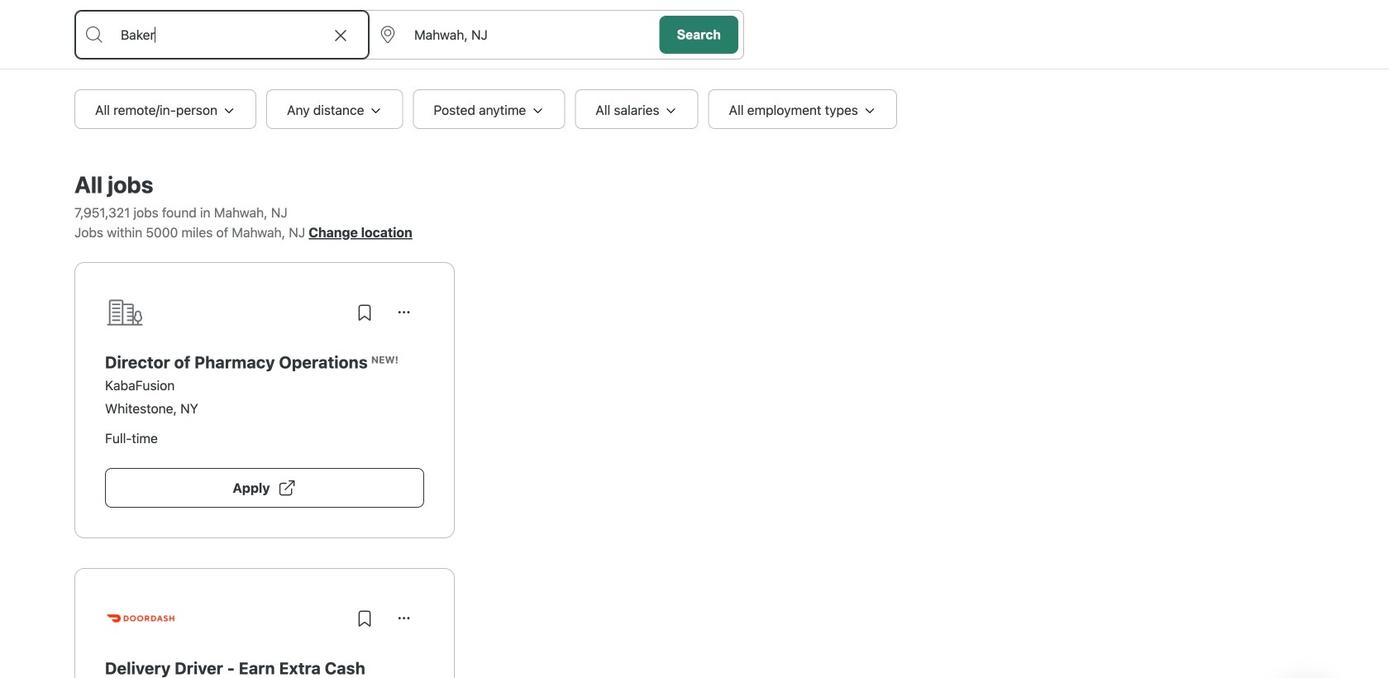 Task type: locate. For each thing, give the bounding box(es) containing it.
save job for later image
[[355, 609, 375, 629]]

None button
[[385, 293, 424, 332], [385, 599, 424, 638], [385, 293, 424, 332], [385, 599, 424, 638]]

Location search field
[[369, 11, 655, 59]]



Task type: vqa. For each thing, say whether or not it's contained in the screenshot.
button
yes



Task type: describe. For each thing, give the bounding box(es) containing it.
Search job title or keyword search field
[[75, 11, 369, 59]]

delivery driver - earn extra cash image
[[105, 599, 176, 638]]

delivery driver - earn extra cash element
[[105, 658, 424, 678]]

save job for later image
[[355, 303, 375, 323]]



